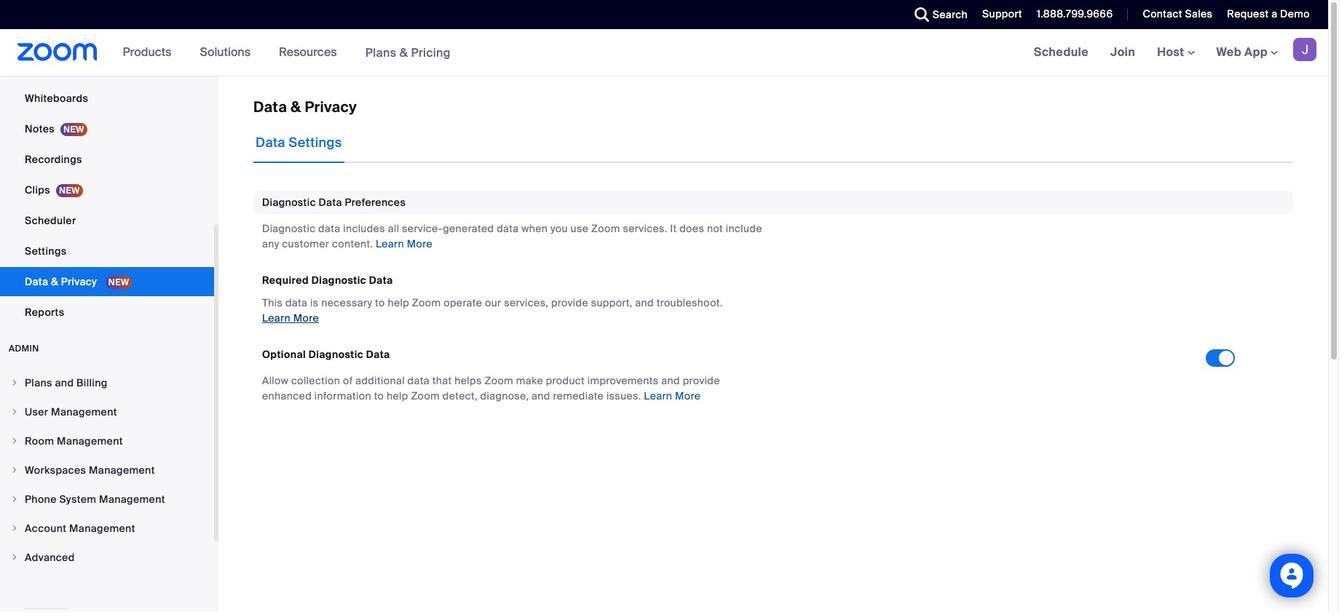 Task type: vqa. For each thing, say whether or not it's contained in the screenshot.
tab list
no



Task type: locate. For each thing, give the bounding box(es) containing it.
right image
[[10, 408, 19, 417], [10, 553, 19, 562]]

learn more link down all
[[376, 237, 433, 251]]

data
[[318, 222, 340, 235], [497, 222, 519, 235], [285, 296, 308, 310], [408, 374, 430, 387]]

right image for room management
[[10, 437, 19, 446]]

1.888.799.9666
[[1037, 7, 1113, 20]]

plans and billing menu item
[[0, 369, 214, 397]]

1 right image from the top
[[10, 408, 19, 417]]

and inside the 'this data is necessary to help zoom operate our services, provide support, and troubleshoot. learn more'
[[635, 296, 654, 310]]

helps
[[455, 374, 482, 387]]

data & privacy inside the data & privacy link
[[25, 275, 100, 288]]

you
[[551, 222, 568, 235]]

a
[[1272, 7, 1278, 20]]

more for of
[[675, 390, 701, 403]]

1 vertical spatial to
[[374, 390, 384, 403]]

2 vertical spatial more
[[675, 390, 701, 403]]

web
[[1217, 44, 1242, 60]]

notes link
[[0, 114, 214, 143]]

1 horizontal spatial more
[[407, 237, 433, 251]]

banner containing products
[[0, 29, 1328, 76]]

1 horizontal spatial learn more link
[[376, 237, 433, 251]]

products
[[123, 44, 171, 60]]

0 horizontal spatial more
[[293, 312, 319, 325]]

operate
[[444, 296, 482, 310]]

support link
[[972, 0, 1026, 29], [982, 7, 1022, 20]]

learn more link right 'issues.'
[[644, 390, 701, 403]]

user management menu item
[[0, 398, 214, 426]]

personal devices link
[[0, 53, 214, 82]]

0 horizontal spatial provide
[[551, 296, 588, 310]]

0 horizontal spatial learn more link
[[262, 312, 319, 325]]

management up workspaces management
[[57, 435, 123, 448]]

enhanced
[[262, 390, 312, 403]]

& up reports
[[51, 275, 58, 288]]

and left 'billing'
[[55, 377, 74, 390]]

more for includes
[[407, 237, 433, 251]]

0 vertical spatial to
[[375, 296, 385, 310]]

2 horizontal spatial more
[[675, 390, 701, 403]]

more
[[407, 237, 433, 251], [293, 312, 319, 325], [675, 390, 701, 403]]

more down is at the left of the page
[[293, 312, 319, 325]]

advanced menu item
[[0, 544, 214, 572]]

0 vertical spatial learn
[[376, 237, 404, 251]]

right image left user
[[10, 408, 19, 417]]

detect,
[[443, 390, 478, 403]]

settings link
[[0, 237, 214, 266]]

right image inside phone system management menu item
[[10, 495, 19, 504]]

plans up user
[[25, 377, 52, 390]]

2 right image from the top
[[10, 437, 19, 446]]

data settings tab
[[253, 122, 344, 163]]

meetings navigation
[[1023, 29, 1328, 76]]

help down "additional" on the bottom
[[387, 390, 408, 403]]

zoom logo image
[[17, 43, 97, 61]]

data
[[253, 98, 287, 117], [256, 134, 285, 151], [319, 196, 342, 209], [369, 274, 393, 287], [25, 275, 48, 288], [366, 348, 390, 361]]

help inside the 'this data is necessary to help zoom operate our services, provide support, and troubleshoot. learn more'
[[388, 296, 409, 310]]

room management
[[25, 435, 123, 448]]

0 horizontal spatial plans
[[25, 377, 52, 390]]

0 horizontal spatial &
[[51, 275, 58, 288]]

learn down this
[[262, 312, 291, 325]]

right image inside advanced menu item
[[10, 553, 19, 562]]

1 horizontal spatial privacy
[[305, 98, 357, 117]]

privacy up data settings
[[305, 98, 357, 117]]

1 horizontal spatial learn
[[376, 237, 404, 251]]

request
[[1227, 7, 1269, 20]]

all
[[388, 222, 399, 235]]

management for workspaces management
[[89, 464, 155, 477]]

learn more
[[376, 237, 433, 251], [644, 390, 701, 403]]

learn for collection
[[644, 390, 672, 403]]

to down "additional" on the bottom
[[374, 390, 384, 403]]

plans inside product information navigation
[[365, 45, 397, 60]]

management up advanced menu item
[[69, 522, 135, 535]]

& up data settings
[[291, 98, 301, 117]]

0 vertical spatial settings
[[289, 134, 342, 151]]

0 vertical spatial learn more
[[376, 237, 433, 251]]

2 horizontal spatial learn more link
[[644, 390, 701, 403]]

0 vertical spatial more
[[407, 237, 433, 251]]

make
[[516, 374, 543, 387]]

4 right image from the top
[[10, 495, 19, 504]]

right image inside workspaces management menu item
[[10, 466, 19, 475]]

help right necessary
[[388, 296, 409, 310]]

zoom left operate
[[412, 296, 441, 310]]

right image for advanced
[[10, 553, 19, 562]]

contact sales link
[[1132, 0, 1216, 29], [1143, 7, 1213, 20]]

0 vertical spatial right image
[[10, 408, 19, 417]]

management down 'billing'
[[51, 406, 117, 419]]

0 vertical spatial learn more link
[[376, 237, 433, 251]]

data inside personal menu menu
[[25, 275, 48, 288]]

personal
[[25, 61, 69, 74]]

1 vertical spatial more
[[293, 312, 319, 325]]

demo
[[1280, 7, 1310, 20]]

& left pricing
[[400, 45, 408, 60]]

web app button
[[1217, 44, 1278, 60]]

zoom
[[591, 222, 620, 235], [412, 296, 441, 310], [485, 374, 514, 387], [411, 390, 440, 403]]

plans for plans and billing
[[25, 377, 52, 390]]

learn down all
[[376, 237, 404, 251]]

2 horizontal spatial learn
[[644, 390, 672, 403]]

2 right image from the top
[[10, 553, 19, 562]]

user management
[[25, 406, 117, 419]]

learn inside the 'this data is necessary to help zoom operate our services, provide support, and troubleshoot. learn more'
[[262, 312, 291, 325]]

zoom inside the 'this data is necessary to help zoom operate our services, provide support, and troubleshoot. learn more'
[[412, 296, 441, 310]]

right image inside user management menu item
[[10, 408, 19, 417]]

data & privacy
[[253, 98, 357, 117], [25, 275, 100, 288]]

join link
[[1100, 29, 1146, 76]]

right image inside 'account management' menu item
[[10, 524, 19, 533]]

0 horizontal spatial learn
[[262, 312, 291, 325]]

privacy
[[305, 98, 357, 117], [61, 275, 97, 288]]

request a demo link
[[1216, 0, 1328, 29], [1227, 7, 1310, 20]]

banner
[[0, 29, 1328, 76]]

admin menu menu
[[0, 369, 214, 573]]

settings inside tab
[[289, 134, 342, 151]]

right image
[[10, 379, 19, 387], [10, 437, 19, 446], [10, 466, 19, 475], [10, 495, 19, 504], [10, 524, 19, 533]]

advanced
[[25, 551, 75, 564]]

1 right image from the top
[[10, 379, 19, 387]]

management for user management
[[51, 406, 117, 419]]

0 horizontal spatial settings
[[25, 245, 67, 258]]

diagnostic inside diagnostic data includes all service-generated data when you use zoom services. it does not include any customer content.
[[262, 222, 316, 235]]

whiteboards link
[[0, 84, 214, 113]]

1 vertical spatial privacy
[[61, 275, 97, 288]]

data left the 'that'
[[408, 374, 430, 387]]

learn more link for of
[[644, 390, 701, 403]]

data inside the 'this data is necessary to help zoom operate our services, provide support, and troubleshoot. learn more'
[[285, 296, 308, 310]]

right image left phone
[[10, 495, 19, 504]]

data & privacy up data settings
[[253, 98, 357, 117]]

settings up diagnostic data preferences at left top
[[289, 134, 342, 151]]

learn more right 'issues.'
[[644, 390, 701, 403]]

host button
[[1157, 44, 1195, 60]]

personal menu menu
[[0, 0, 214, 328]]

learn more link
[[376, 237, 433, 251], [262, 312, 319, 325], [644, 390, 701, 403]]

5 right image from the top
[[10, 524, 19, 533]]

to right necessary
[[375, 296, 385, 310]]

privacy down settings link
[[61, 275, 97, 288]]

zoom right 'use'
[[591, 222, 620, 235]]

more inside the 'this data is necessary to help zoom operate our services, provide support, and troubleshoot. learn more'
[[293, 312, 319, 325]]

management up 'account management' menu item on the bottom left of page
[[99, 493, 165, 506]]

zoom up diagnose,
[[485, 374, 514, 387]]

2 horizontal spatial &
[[400, 45, 408, 60]]

profile picture image
[[1293, 38, 1317, 61]]

data down diagnostic data preferences at left top
[[318, 222, 340, 235]]

learn more link down this
[[262, 312, 319, 325]]

right image left workspaces
[[10, 466, 19, 475]]

right image left account
[[10, 524, 19, 533]]

join
[[1111, 44, 1135, 60]]

to inside the 'this data is necessary to help zoom operate our services, provide support, and troubleshoot. learn more'
[[375, 296, 385, 310]]

1 vertical spatial data & privacy
[[25, 275, 100, 288]]

and right support,
[[635, 296, 654, 310]]

learn
[[376, 237, 404, 251], [262, 312, 291, 325], [644, 390, 672, 403]]

products button
[[123, 29, 178, 76]]

settings
[[289, 134, 342, 151], [25, 245, 67, 258]]

management down room management menu item
[[89, 464, 155, 477]]

1 horizontal spatial settings
[[289, 134, 342, 151]]

right image left room
[[10, 437, 19, 446]]

right image down admin at the bottom left of page
[[10, 379, 19, 387]]

data & privacy up reports
[[25, 275, 100, 288]]

data left when
[[497, 222, 519, 235]]

settings down scheduler
[[25, 245, 67, 258]]

zoom down the 'that'
[[411, 390, 440, 403]]

plans and billing
[[25, 377, 107, 390]]

and inside plans and billing menu item
[[55, 377, 74, 390]]

1 vertical spatial provide
[[683, 374, 720, 387]]

1.888.799.9666 button
[[1026, 0, 1117, 29], [1037, 7, 1113, 20]]

1 vertical spatial &
[[291, 98, 301, 117]]

reports
[[25, 306, 64, 319]]

plans
[[365, 45, 397, 60], [25, 377, 52, 390]]

data left is at the left of the page
[[285, 296, 308, 310]]

0 vertical spatial privacy
[[305, 98, 357, 117]]

learn right 'issues.'
[[644, 390, 672, 403]]

0 vertical spatial &
[[400, 45, 408, 60]]

settings inside personal menu menu
[[25, 245, 67, 258]]

plans for plans & pricing
[[365, 45, 397, 60]]

workspaces management menu item
[[0, 457, 214, 484]]

right image inside plans and billing menu item
[[10, 379, 19, 387]]

0 horizontal spatial learn more
[[376, 237, 433, 251]]

more down service-
[[407, 237, 433, 251]]

1 horizontal spatial plans
[[365, 45, 397, 60]]

that
[[432, 374, 452, 387]]

allow collection of additional data that helps zoom make product improvements and provide enhanced information to help zoom detect, diagnose, and remediate issues.
[[262, 374, 720, 403]]

troubleshoot.
[[657, 296, 723, 310]]

plans left pricing
[[365, 45, 397, 60]]

to inside "allow collection of additional data that helps zoom make product improvements and provide enhanced information to help zoom detect, diagnose, and remediate issues."
[[374, 390, 384, 403]]

2 vertical spatial learn
[[644, 390, 672, 403]]

zoom inside diagnostic data includes all service-generated data when you use zoom services. it does not include any customer content.
[[591, 222, 620, 235]]

right image for user management
[[10, 408, 19, 417]]

more right 'issues.'
[[675, 390, 701, 403]]

search button
[[904, 0, 972, 29]]

0 horizontal spatial privacy
[[61, 275, 97, 288]]

0 vertical spatial data & privacy
[[253, 98, 357, 117]]

right image inside room management menu item
[[10, 437, 19, 446]]

right image left advanced
[[10, 553, 19, 562]]

necessary
[[321, 296, 372, 310]]

service-
[[402, 222, 443, 235]]

learn more down all
[[376, 237, 433, 251]]

1 vertical spatial learn more link
[[262, 312, 319, 325]]

0 vertical spatial plans
[[365, 45, 397, 60]]

1 vertical spatial settings
[[25, 245, 67, 258]]

1 vertical spatial learn more
[[644, 390, 701, 403]]

1 vertical spatial right image
[[10, 553, 19, 562]]

1 horizontal spatial learn more
[[644, 390, 701, 403]]

0 vertical spatial help
[[388, 296, 409, 310]]

diagnostic
[[262, 196, 316, 209], [262, 222, 316, 235], [311, 274, 366, 287], [309, 348, 364, 361]]

0 horizontal spatial data & privacy
[[25, 275, 100, 288]]

plans inside menu item
[[25, 377, 52, 390]]

1 vertical spatial plans
[[25, 377, 52, 390]]

management
[[51, 406, 117, 419], [57, 435, 123, 448], [89, 464, 155, 477], [99, 493, 165, 506], [69, 522, 135, 535]]

2 vertical spatial learn more link
[[644, 390, 701, 403]]

scheduler link
[[0, 206, 214, 235]]

search
[[933, 8, 968, 21]]

2 vertical spatial &
[[51, 275, 58, 288]]

1 vertical spatial help
[[387, 390, 408, 403]]

user
[[25, 406, 48, 419]]

3 right image from the top
[[10, 466, 19, 475]]

1 horizontal spatial provide
[[683, 374, 720, 387]]

web app
[[1217, 44, 1268, 60]]

provide
[[551, 296, 588, 310], [683, 374, 720, 387]]

0 vertical spatial provide
[[551, 296, 588, 310]]

1 vertical spatial learn
[[262, 312, 291, 325]]

data inside tab
[[256, 134, 285, 151]]

solutions button
[[200, 29, 257, 76]]

help
[[388, 296, 409, 310], [387, 390, 408, 403]]



Task type: describe. For each thing, give the bounding box(es) containing it.
scheduler
[[25, 214, 76, 227]]

account management
[[25, 522, 135, 535]]

resources
[[279, 44, 337, 60]]

room management menu item
[[0, 428, 214, 455]]

of
[[343, 374, 353, 387]]

app
[[1245, 44, 1268, 60]]

information
[[315, 390, 371, 403]]

schedule link
[[1023, 29, 1100, 76]]

data & privacy link
[[0, 267, 214, 296]]

include
[[726, 222, 762, 235]]

workspaces management
[[25, 464, 155, 477]]

learn for data
[[376, 237, 404, 251]]

support,
[[591, 296, 633, 310]]

services.
[[623, 222, 667, 235]]

admin
[[9, 343, 39, 355]]

is
[[310, 296, 319, 310]]

provide inside the 'this data is necessary to help zoom operate our services, provide support, and troubleshoot. learn more'
[[551, 296, 588, 310]]

required
[[262, 274, 309, 287]]

resources button
[[279, 29, 343, 76]]

clips
[[25, 184, 50, 197]]

sales
[[1185, 7, 1213, 20]]

collection
[[291, 374, 340, 387]]

diagnostic data preferences
[[262, 196, 406, 209]]

our
[[485, 296, 501, 310]]

and right improvements
[[662, 374, 680, 387]]

support
[[982, 7, 1022, 20]]

optional diagnostic data
[[262, 348, 390, 361]]

devices
[[71, 61, 111, 74]]

this data is necessary to help zoom operate our services, provide support, and troubleshoot. learn more
[[262, 296, 723, 325]]

product
[[546, 374, 585, 387]]

this
[[262, 296, 283, 310]]

solutions
[[200, 44, 251, 60]]

use
[[571, 222, 589, 235]]

phone
[[25, 493, 57, 506]]

schedule
[[1034, 44, 1089, 60]]

does
[[680, 222, 704, 235]]

right image for account management
[[10, 524, 19, 533]]

room
[[25, 435, 54, 448]]

content.
[[332, 237, 373, 251]]

learn more link for includes
[[376, 237, 433, 251]]

recordings
[[25, 153, 82, 166]]

phone system management menu item
[[0, 486, 214, 513]]

allow
[[262, 374, 289, 387]]

data inside "allow collection of additional data that helps zoom make product improvements and provide enhanced information to help zoom detect, diagnose, and remediate issues."
[[408, 374, 430, 387]]

generated
[[443, 222, 494, 235]]

additional
[[356, 374, 405, 387]]

contact
[[1143, 7, 1183, 20]]

pricing
[[411, 45, 451, 60]]

not
[[707, 222, 723, 235]]

management for room management
[[57, 435, 123, 448]]

& inside the data & privacy link
[[51, 275, 58, 288]]

whiteboards
[[25, 92, 88, 105]]

& inside product information navigation
[[400, 45, 408, 60]]

right image for phone system management
[[10, 495, 19, 504]]

side navigation navigation
[[0, 0, 218, 612]]

learn more for allow collection of additional data that helps zoom make product improvements and provide enhanced information to help zoom detect, diagnose, and remediate issues.
[[644, 390, 701, 403]]

provide inside "allow collection of additional data that helps zoom make product improvements and provide enhanced information to help zoom detect, diagnose, and remediate issues."
[[683, 374, 720, 387]]

and down make
[[532, 390, 550, 403]]

optional
[[262, 348, 306, 361]]

privacy inside personal menu menu
[[61, 275, 97, 288]]

customer
[[282, 237, 329, 251]]

diagnose,
[[480, 390, 529, 403]]

reports link
[[0, 298, 214, 327]]

when
[[522, 222, 548, 235]]

account management menu item
[[0, 515, 214, 543]]

1 horizontal spatial data & privacy
[[253, 98, 357, 117]]

data settings
[[256, 134, 342, 151]]

billing
[[76, 377, 107, 390]]

product information navigation
[[112, 29, 462, 76]]

improvements
[[588, 374, 659, 387]]

clips link
[[0, 176, 214, 205]]

diagnostic data includes all service-generated data when you use zoom services. it does not include any customer content.
[[262, 222, 762, 251]]

any
[[262, 237, 279, 251]]

right image for workspaces management
[[10, 466, 19, 475]]

learn more for diagnostic data includes all service-generated data when you use zoom services. it does not include any customer content.
[[376, 237, 433, 251]]

management for account management
[[69, 522, 135, 535]]

notes
[[25, 122, 55, 135]]

host
[[1157, 44, 1187, 60]]

personal devices
[[25, 61, 111, 74]]

workspaces
[[25, 464, 86, 477]]

required diagnostic data
[[262, 274, 393, 287]]

phone system management
[[25, 493, 165, 506]]

right image for plans and billing
[[10, 379, 19, 387]]

preferences
[[345, 196, 406, 209]]

issues.
[[607, 390, 641, 403]]

services,
[[504, 296, 549, 310]]

request a demo
[[1227, 7, 1310, 20]]

1 horizontal spatial &
[[291, 98, 301, 117]]

system
[[59, 493, 96, 506]]

contact sales
[[1143, 7, 1213, 20]]

account
[[25, 522, 67, 535]]

remediate
[[553, 390, 604, 403]]

plans & pricing
[[365, 45, 451, 60]]

includes
[[343, 222, 385, 235]]

help inside "allow collection of additional data that helps zoom make product improvements and provide enhanced information to help zoom detect, diagnose, and remediate issues."
[[387, 390, 408, 403]]



